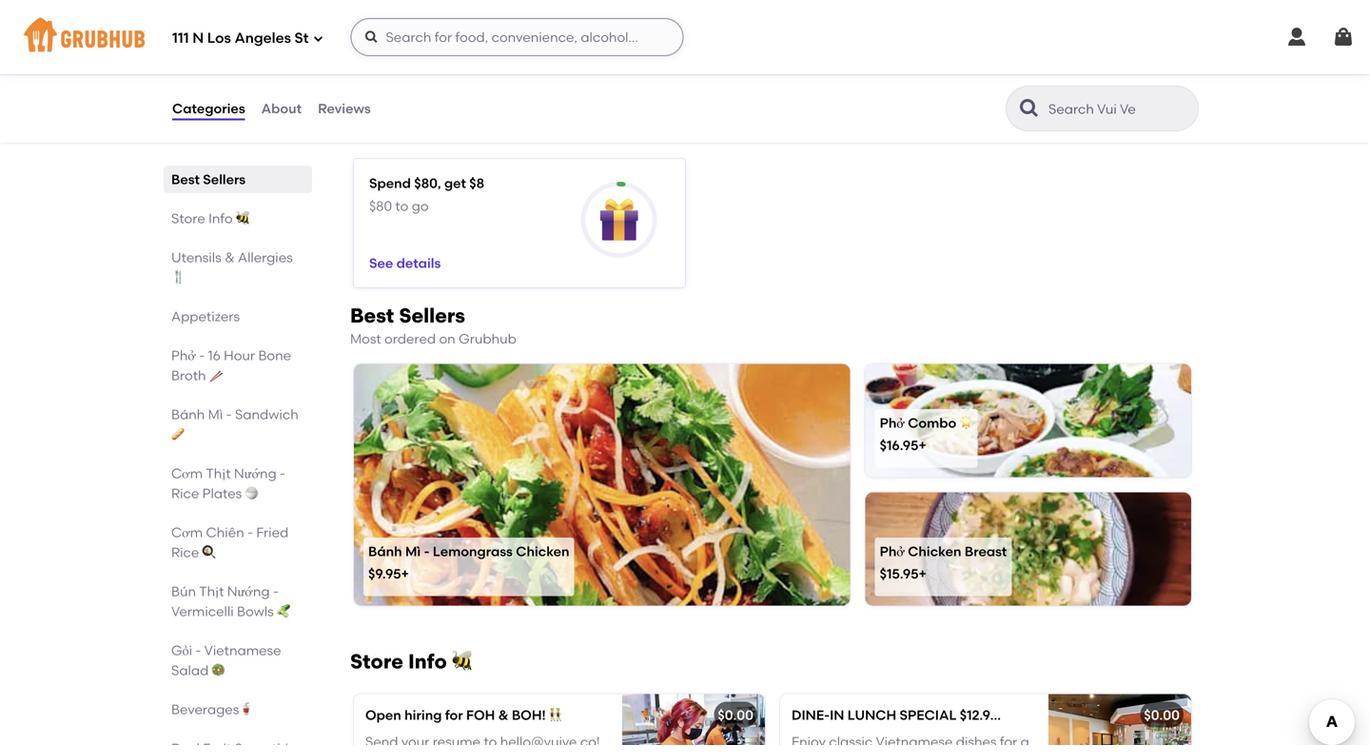 Task type: locate. For each thing, give the bounding box(es) containing it.
1 vertical spatial bánh
[[368, 543, 402, 559]]

appetizers
[[171, 308, 240, 325]]

1 vertical spatial cơm
[[171, 524, 203, 541]]

open
[[365, 707, 401, 723]]

preorder button
[[171, 6, 251, 40]]

bún thịt nướng - vermicelli bowls 🥒
[[171, 583, 290, 620]]

cơm for cơm thịt nướng - rice plates 🍚
[[171, 465, 203, 482]]

thịt for cơm
[[206, 465, 231, 482]]

+ for $16.95
[[919, 437, 927, 453]]

0 horizontal spatial chicken
[[516, 543, 570, 559]]

bowls
[[237, 603, 274, 620]]

chicken right lemongrass
[[516, 543, 570, 559]]

- inside cơm thịt nướng - rice plates 🍚
[[280, 465, 286, 482]]

1 horizontal spatial best
[[350, 304, 394, 328]]

0 vertical spatial store info 🐝
[[171, 210, 249, 226]]

fried
[[256, 524, 289, 541]]

store up the utensils
[[171, 210, 205, 226]]

1 horizontal spatial bánh
[[368, 543, 402, 559]]

+ inside phở chicken breast $15.95 +
[[919, 566, 927, 582]]

- inside bún thịt nướng - vermicelli bowls 🥒
[[273, 583, 279, 600]]

store info 🐝 up hiring
[[350, 649, 472, 674]]

🐝 down 'best sellers' tab
[[236, 210, 249, 226]]

bone
[[258, 347, 291, 364]]

nướng up 🍚
[[234, 465, 277, 482]]

store inside store info 🐝 tab
[[171, 210, 205, 226]]

1 vertical spatial info
[[408, 649, 447, 674]]

bánh mì - sandwich 🥖 tab
[[171, 404, 305, 444]]

1 horizontal spatial &
[[498, 707, 509, 723]]

utensils
[[171, 249, 221, 266]]

sellers up on
[[399, 304, 465, 328]]

1 rice from the top
[[171, 485, 199, 502]]

best up store info 🐝 tab
[[171, 171, 200, 187]]

best up "most"
[[350, 304, 394, 328]]

Search for food, convenience, alcohol... search field
[[351, 18, 684, 56]]

best for best sellers most ordered on grubhub
[[350, 304, 394, 328]]

people icon image
[[263, 13, 282, 32]]

mì inside bánh mì - lemongrass chicken $9.95 +
[[405, 543, 421, 559]]

0 vertical spatial mì
[[208, 406, 223, 423]]

rice
[[171, 485, 199, 502], [171, 544, 199, 561]]

nướng
[[234, 465, 277, 482], [227, 583, 270, 600]]

1 horizontal spatial sellers
[[399, 304, 465, 328]]

1 $0.00 from the left
[[718, 707, 754, 723]]

store info 🐝 down best sellers at the top of page
[[171, 210, 249, 226]]

0 horizontal spatial store
[[171, 210, 205, 226]]

1 chicken from the left
[[516, 543, 570, 559]]

about button
[[260, 74, 303, 143]]

0 vertical spatial info
[[208, 210, 233, 226]]

foh
[[466, 707, 495, 723]]

0 vertical spatial sellers
[[203, 171, 246, 187]]

salad
[[171, 662, 209, 679]]

🌟
[[960, 415, 973, 431]]

svg image
[[171, 13, 190, 32], [1286, 26, 1308, 49], [1332, 26, 1355, 49], [364, 30, 379, 45]]

sellers
[[203, 171, 246, 187], [399, 304, 465, 328]]

0 vertical spatial phở
[[171, 347, 196, 364]]

bánh up the $9.95
[[368, 543, 402, 559]]

+ inside bánh mì - lemongrass chicken $9.95 +
[[401, 566, 409, 582]]

0 vertical spatial bánh
[[171, 406, 205, 423]]

chiên
[[206, 524, 244, 541]]

reviews button
[[317, 74, 372, 143]]

dine-in lunch special $12.95 😱‼️ image
[[1049, 694, 1191, 745]]

🐝 up open hiring for foh & boh! 👯
[[452, 649, 472, 674]]

0 vertical spatial thịt
[[206, 465, 231, 482]]

phở up $15.95
[[880, 543, 905, 559]]

2 rice from the top
[[171, 544, 199, 561]]

2 chicken from the left
[[908, 543, 962, 559]]

+ inside phở combo 🌟 $16.95 +
[[919, 437, 927, 453]]

categories
[[172, 100, 245, 116]]

1 horizontal spatial chicken
[[908, 543, 962, 559]]

0 horizontal spatial bánh
[[171, 406, 205, 423]]

rice inside cơm thịt nướng - rice plates 🍚
[[171, 485, 199, 502]]

0 horizontal spatial sellers
[[203, 171, 246, 187]]

🥗
[[212, 662, 225, 679]]

thịt
[[206, 465, 231, 482], [199, 583, 224, 600]]

1 vertical spatial mì
[[405, 543, 421, 559]]

phở up $16.95
[[880, 415, 905, 431]]

- left sandwich
[[226, 406, 232, 423]]

cơm inside cơm thịt nướng - rice plates 🍚
[[171, 465, 203, 482]]

- left 16
[[199, 347, 205, 364]]

best inside tab
[[171, 171, 200, 187]]

1 vertical spatial best
[[350, 304, 394, 328]]

1 vertical spatial &
[[498, 707, 509, 723]]

bánh up 🥖 at the bottom of page
[[171, 406, 205, 423]]

& right the utensils
[[225, 249, 235, 266]]

mì
[[208, 406, 223, 423], [405, 543, 421, 559]]

mì inside bánh mì - sandwich 🥖
[[208, 406, 223, 423]]

chicken
[[516, 543, 570, 559], [908, 543, 962, 559]]

- left fried
[[247, 524, 253, 541]]

phở for phở chicken breast $15.95 +
[[880, 543, 905, 559]]

0 vertical spatial rice
[[171, 485, 199, 502]]

cơm inside cơm chiên - fried rice 🍳
[[171, 524, 203, 541]]

bánh inside bánh mì - sandwich 🥖
[[171, 406, 205, 423]]

los
[[207, 30, 231, 47]]

1 horizontal spatial mì
[[405, 543, 421, 559]]

hour
[[224, 347, 255, 364]]

0 horizontal spatial store info 🐝
[[171, 210, 249, 226]]

0 horizontal spatial info
[[208, 210, 233, 226]]

info up hiring
[[408, 649, 447, 674]]

bún thịt nướng - vermicelli bowls 🥒 tab
[[171, 581, 305, 621]]

sellers up store info 🐝 tab
[[203, 171, 246, 187]]

chicken up $15.95
[[908, 543, 962, 559]]

1 vertical spatial sellers
[[399, 304, 465, 328]]

spend
[[369, 175, 411, 191]]

- inside gỏi - vietnamese salad 🥗
[[195, 642, 201, 659]]

1 horizontal spatial $0.00
[[1144, 707, 1180, 723]]

combo
[[908, 415, 957, 431]]

best for best sellers
[[171, 171, 200, 187]]

2 $0.00 from the left
[[1144, 707, 1180, 723]]

bún
[[171, 583, 196, 600]]

1 vertical spatial phở
[[880, 415, 905, 431]]

see details button
[[369, 246, 441, 280]]

rice inside cơm chiên - fried rice 🍳
[[171, 544, 199, 561]]

mì left lemongrass
[[405, 543, 421, 559]]

cơm down 🥖 at the bottom of page
[[171, 465, 203, 482]]

0 horizontal spatial $0.00
[[718, 707, 754, 723]]

nướng inside cơm thịt nướng - rice plates 🍚
[[234, 465, 277, 482]]

🐝 inside tab
[[236, 210, 249, 226]]

$80,
[[414, 175, 441, 191]]

1 vertical spatial rice
[[171, 544, 199, 561]]

Search Vui Ve search field
[[1047, 100, 1192, 118]]

nướng inside bún thịt nướng - vermicelli bowls 🥒
[[227, 583, 270, 600]]

- right gỏi
[[195, 642, 201, 659]]

categories button
[[171, 74, 246, 143]]

tab
[[171, 738, 305, 745]]

cơm
[[171, 465, 203, 482], [171, 524, 203, 541]]

start group order
[[285, 15, 397, 31]]

1 horizontal spatial store info 🐝
[[350, 649, 472, 674]]

1 vertical spatial store
[[350, 649, 403, 674]]

bánh inside bánh mì - lemongrass chicken $9.95 +
[[368, 543, 402, 559]]

1 vertical spatial 🐝
[[452, 649, 472, 674]]

lemongrass
[[433, 543, 513, 559]]

svg image
[[313, 33, 324, 44]]

rice for cơm chiên - fried rice 🍳
[[171, 544, 199, 561]]

phở chicken breast $15.95 +
[[880, 543, 1007, 582]]

0 vertical spatial cơm
[[171, 465, 203, 482]]

sellers inside best sellers most ordered on grubhub
[[399, 304, 465, 328]]

vermicelli
[[171, 603, 234, 620]]

dine-
[[792, 707, 830, 723]]

0 horizontal spatial 🐝
[[236, 210, 249, 226]]

- up 🥒
[[273, 583, 279, 600]]

sellers for best sellers most ordered on grubhub
[[399, 304, 465, 328]]

0 vertical spatial &
[[225, 249, 235, 266]]

cơm chiên - fried rice 🍳 tab
[[171, 522, 305, 562]]

2 vertical spatial phở
[[880, 543, 905, 559]]

cơm up the 🍳
[[171, 524, 203, 541]]

2 cơm from the top
[[171, 524, 203, 541]]

see details
[[369, 255, 441, 271]]

sellers for best sellers
[[203, 171, 246, 187]]

boh!
[[512, 707, 546, 723]]

1 cơm from the top
[[171, 465, 203, 482]]

rice left the 🍳
[[171, 544, 199, 561]]

phở inside phở combo 🌟 $16.95 +
[[880, 415, 905, 431]]

1 vertical spatial nướng
[[227, 583, 270, 600]]

nướng up bowls on the bottom left of the page
[[227, 583, 270, 600]]

$16.95
[[880, 437, 919, 453]]

$8
[[469, 175, 485, 191]]

for
[[445, 707, 463, 723]]

store up open
[[350, 649, 403, 674]]

thịt up plates
[[206, 465, 231, 482]]

$0.00
[[718, 707, 754, 723], [1144, 707, 1180, 723]]

- left lemongrass
[[424, 543, 430, 559]]

phở inside phở - 16 hour bone broth 🥢
[[171, 347, 196, 364]]

breast
[[965, 543, 1007, 559]]

0 vertical spatial 🐝
[[236, 210, 249, 226]]

gỏi - vietnamese salad 🥗 tab
[[171, 640, 305, 680]]

0 horizontal spatial &
[[225, 249, 235, 266]]

store
[[171, 210, 205, 226], [350, 649, 403, 674]]

0 vertical spatial best
[[171, 171, 200, 187]]

bánh
[[171, 406, 205, 423], [368, 543, 402, 559]]

phở inside phở chicken breast $15.95 +
[[880, 543, 905, 559]]

bánh for bánh mì - lemongrass chicken $9.95 +
[[368, 543, 402, 559]]

+
[[919, 437, 927, 453], [401, 566, 409, 582], [919, 566, 927, 582]]

utensils & allergies 🍴 tab
[[171, 247, 305, 287]]

- up fried
[[280, 465, 286, 482]]

0 horizontal spatial best
[[171, 171, 200, 187]]

thịt inside bún thịt nướng - vermicelli bowls 🥒
[[199, 583, 224, 600]]

phở
[[171, 347, 196, 364], [880, 415, 905, 431], [880, 543, 905, 559]]

ordered
[[384, 331, 436, 347]]

chicken inside phở chicken breast $15.95 +
[[908, 543, 962, 559]]

rice left plates
[[171, 485, 199, 502]]

phở up broth
[[171, 347, 196, 364]]

go
[[412, 198, 429, 214]]

cơm for cơm chiên - fried rice 🍳
[[171, 524, 203, 541]]

store info 🐝
[[171, 210, 249, 226], [350, 649, 472, 674]]

phở - 16 hour bone broth 🥢
[[171, 347, 291, 384]]

most
[[350, 331, 381, 347]]

🍳
[[202, 544, 216, 561]]

mì for lemongrass
[[405, 543, 421, 559]]

&
[[225, 249, 235, 266], [498, 707, 509, 723]]

-
[[199, 347, 205, 364], [226, 406, 232, 423], [280, 465, 286, 482], [247, 524, 253, 541], [424, 543, 430, 559], [273, 583, 279, 600], [195, 642, 201, 659]]

grubhub
[[459, 331, 517, 347]]

best inside best sellers most ordered on grubhub
[[350, 304, 394, 328]]

details
[[396, 255, 441, 271]]

0 horizontal spatial mì
[[208, 406, 223, 423]]

& right the foh
[[498, 707, 509, 723]]

mì down 🥢
[[208, 406, 223, 423]]

$15.95
[[880, 566, 919, 582]]

🍴
[[171, 269, 185, 285]]

0 vertical spatial store
[[171, 210, 205, 226]]

1 vertical spatial thịt
[[199, 583, 224, 600]]

0 vertical spatial nướng
[[234, 465, 277, 482]]

best sellers
[[171, 171, 246, 187]]

in
[[830, 707, 844, 723]]

allergies
[[238, 249, 293, 266]]

info down best sellers at the top of page
[[208, 210, 233, 226]]

thịt inside cơm thịt nướng - rice plates 🍚
[[206, 465, 231, 482]]

- inside bánh mì - lemongrass chicken $9.95 +
[[424, 543, 430, 559]]

sellers inside tab
[[203, 171, 246, 187]]

thịt up vermicelli
[[199, 583, 224, 600]]

info
[[208, 210, 233, 226], [408, 649, 447, 674]]



Task type: describe. For each thing, give the bounding box(es) containing it.
best sellers tab
[[171, 169, 305, 189]]

🥢
[[209, 367, 223, 384]]

$0.00 for dine-in lunch special $12.95 😱‼️
[[1144, 707, 1180, 723]]

gỏi
[[171, 642, 192, 659]]

hiring
[[405, 707, 442, 723]]

sandwich
[[235, 406, 299, 423]]

- inside phở - 16 hour bone broth 🥢
[[199, 347, 205, 364]]

$12.95
[[960, 707, 998, 723]]

beverages🥤 tab
[[171, 699, 305, 719]]

lunch
[[848, 707, 897, 723]]

phở for phở combo 🌟 $16.95 +
[[880, 415, 905, 431]]

info inside tab
[[208, 210, 233, 226]]

phở - 16 hour bone broth 🥢 tab
[[171, 345, 305, 385]]

bánh for bánh mì - sandwich 🥖
[[171, 406, 205, 423]]

1 horizontal spatial store
[[350, 649, 403, 674]]

111 n los angeles st
[[172, 30, 309, 47]]

1 horizontal spatial 🐝
[[452, 649, 472, 674]]

broth
[[171, 367, 206, 384]]

dine-in lunch special $12.95 😱‼️
[[792, 707, 1022, 723]]

spend $80, get $8 $80 to go
[[369, 175, 485, 214]]

order
[[362, 15, 397, 31]]

start
[[285, 15, 317, 31]]

open hiring for foh & boh! 👯 image
[[622, 694, 765, 745]]

open hiring for foh & boh! 👯
[[365, 707, 562, 723]]

1 vertical spatial store info 🐝
[[350, 649, 472, 674]]

nướng for bowls
[[227, 583, 270, 600]]

st
[[295, 30, 309, 47]]

$9.95
[[368, 566, 401, 582]]

+ for $15.95
[[919, 566, 927, 582]]

16
[[208, 347, 221, 364]]

thịt for bún
[[199, 583, 224, 600]]

cơm thịt nướng - rice plates 🍚
[[171, 465, 286, 502]]

about
[[261, 100, 302, 116]]

special
[[900, 707, 957, 723]]

start group order button
[[263, 6, 397, 40]]

best sellers most ordered on grubhub
[[350, 304, 517, 347]]

search icon image
[[1018, 97, 1041, 120]]

chicken inside bánh mì - lemongrass chicken $9.95 +
[[516, 543, 570, 559]]

on
[[439, 331, 456, 347]]

n
[[192, 30, 204, 47]]

🍚
[[245, 485, 258, 502]]

see
[[369, 255, 393, 271]]

nướng for plates
[[234, 465, 277, 482]]

mì for sandwich
[[208, 406, 223, 423]]

group
[[320, 15, 359, 31]]

111
[[172, 30, 189, 47]]

gỏi - vietnamese salad 🥗
[[171, 642, 281, 679]]

$0.00 for open hiring for foh & boh! 👯
[[718, 707, 754, 723]]

- inside cơm chiên - fried rice 🍳
[[247, 524, 253, 541]]

preorder
[[194, 15, 251, 31]]

main navigation navigation
[[0, 0, 1370, 74]]

🥖
[[171, 426, 185, 443]]

reviews
[[318, 100, 371, 116]]

bánh mì - lemongrass chicken $9.95 +
[[368, 543, 570, 582]]

beverages🥤
[[171, 701, 252, 718]]

phở combo 🌟 $16.95 +
[[880, 415, 973, 453]]

to
[[395, 198, 409, 214]]

cơm thịt nướng - rice plates 🍚 tab
[[171, 463, 305, 503]]

angeles
[[235, 30, 291, 47]]

& inside utensils & allergies 🍴
[[225, 249, 235, 266]]

store info 🐝 inside store info 🐝 tab
[[171, 210, 249, 226]]

get
[[444, 175, 466, 191]]

phở for phở - 16 hour bone broth 🥢
[[171, 347, 196, 364]]

svg image inside preorder button
[[171, 13, 190, 32]]

store info 🐝 tab
[[171, 208, 305, 228]]

$80
[[369, 198, 392, 214]]

👯
[[549, 707, 562, 723]]

cơm chiên - fried rice 🍳
[[171, 524, 289, 561]]

1 horizontal spatial info
[[408, 649, 447, 674]]

bánh mì - sandwich 🥖
[[171, 406, 299, 443]]

😱‼️
[[1002, 707, 1022, 723]]

- inside bánh mì - sandwich 🥖
[[226, 406, 232, 423]]

reward icon image
[[598, 199, 640, 241]]

appetizers tab
[[171, 306, 305, 326]]

vietnamese
[[204, 642, 281, 659]]

rice for cơm thịt nướng - rice plates 🍚
[[171, 485, 199, 502]]

utensils & allergies 🍴
[[171, 249, 293, 285]]

🥒
[[277, 603, 290, 620]]

plates
[[202, 485, 242, 502]]



Task type: vqa. For each thing, say whether or not it's contained in the screenshot.
Cơm Chiên - Fried Rice 🍳 tab
yes



